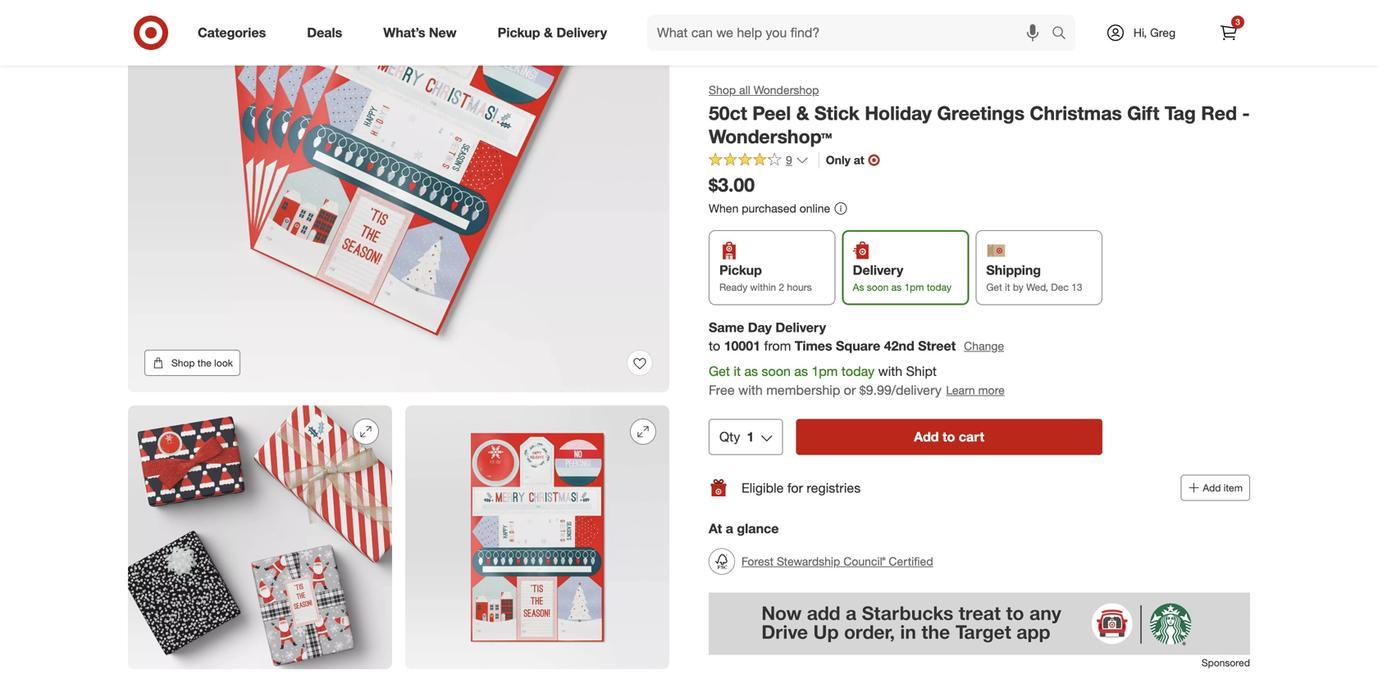 Task type: locate. For each thing, give the bounding box(es) containing it.
from times square 42nd street
[[764, 339, 956, 355]]

1pm right as
[[904, 282, 924, 294]]

0 vertical spatial pickup
[[498, 25, 540, 41]]

pickup for &
[[498, 25, 540, 41]]

same
[[709, 320, 744, 336]]

today inside delivery as soon as 1pm today
[[927, 282, 951, 294]]

with
[[878, 364, 902, 380], [738, 383, 763, 399]]

learn more button
[[945, 381, 1005, 400]]

to left 'cart'
[[942, 430, 955, 446]]

2 horizontal spatial delivery
[[853, 263, 903, 279]]

it inside shipping get it by wed, dec 13
[[1005, 282, 1010, 294]]

shipt
[[906, 364, 937, 380]]

1 vertical spatial shop
[[171, 357, 195, 370]]

1 vertical spatial to
[[942, 430, 955, 446]]

forest stewardship council® certified button
[[709, 544, 933, 581]]

it
[[1005, 282, 1010, 294], [734, 364, 741, 380]]

today up street
[[927, 282, 951, 294]]

0 horizontal spatial get
[[709, 364, 730, 380]]

shop the look
[[171, 357, 233, 370]]

1 vertical spatial &
[[796, 102, 809, 125]]

or
[[844, 383, 856, 399]]

1 horizontal spatial pickup
[[719, 263, 762, 279]]

today inside 'get it as soon as 1pm today with shipt free with membership or $9.99/delivery learn more'
[[841, 364, 874, 380]]

shop
[[709, 83, 736, 97], [171, 357, 195, 370]]

1 horizontal spatial soon
[[867, 282, 889, 294]]

1 vertical spatial pickup
[[719, 263, 762, 279]]

hours
[[787, 282, 812, 294]]

What can we help you find? suggestions appear below search field
[[647, 15, 1056, 51]]

13
[[1071, 282, 1082, 294]]

street
[[918, 339, 956, 355]]

0 vertical spatial to
[[709, 339, 720, 355]]

3
[[1235, 17, 1240, 27]]

online
[[800, 201, 830, 216]]

all
[[739, 83, 750, 97]]

0 vertical spatial today
[[927, 282, 951, 294]]

1 vertical spatial delivery
[[853, 263, 903, 279]]

add left 'item' at the right of the page
[[1203, 483, 1221, 495]]

3 link
[[1211, 15, 1247, 51]]

0 horizontal spatial today
[[841, 364, 874, 380]]

at
[[854, 153, 864, 167]]

add inside button
[[1203, 483, 1221, 495]]

shop inside shop all wondershop 50ct peel & stick holiday greetings christmas gift tag red - wondershop™
[[709, 83, 736, 97]]

pickup for ready
[[719, 263, 762, 279]]

1 horizontal spatial it
[[1005, 282, 1010, 294]]

it up free
[[734, 364, 741, 380]]

0 vertical spatial delivery
[[556, 25, 607, 41]]

as down 10001
[[744, 364, 758, 380]]

0 vertical spatial 1pm
[[904, 282, 924, 294]]

0 horizontal spatial it
[[734, 364, 741, 380]]

0 horizontal spatial shop
[[171, 357, 195, 370]]

as right as
[[891, 282, 902, 294]]

to down same
[[709, 339, 720, 355]]

soon down from in the right of the page
[[762, 364, 791, 380]]

1 horizontal spatial to
[[942, 430, 955, 446]]

2
[[779, 282, 784, 294]]

cart
[[959, 430, 984, 446]]

holiday
[[865, 102, 932, 125]]

free
[[709, 383, 735, 399]]

greetings
[[937, 102, 1025, 125]]

2 horizontal spatial as
[[891, 282, 902, 294]]

pickup & delivery link
[[484, 15, 628, 51]]

1 vertical spatial get
[[709, 364, 730, 380]]

1 horizontal spatial today
[[927, 282, 951, 294]]

0 horizontal spatial 1pm
[[812, 364, 838, 380]]

pickup up ready
[[719, 263, 762, 279]]

the
[[198, 357, 211, 370]]

add to cart button
[[796, 420, 1102, 456]]

deals link
[[293, 15, 363, 51]]

sponsored
[[1202, 658, 1250, 670]]

deals
[[307, 25, 342, 41]]

50ct peel &#38; stick holiday greetings christmas gift tag red - wondershop&#8482;, 3 of 4 image
[[405, 406, 669, 670]]

0 horizontal spatial soon
[[762, 364, 791, 380]]

add left 'cart'
[[914, 430, 939, 446]]

with right free
[[738, 383, 763, 399]]

0 vertical spatial &
[[544, 25, 553, 41]]

1 vertical spatial with
[[738, 383, 763, 399]]

soon inside delivery as soon as 1pm today
[[867, 282, 889, 294]]

shipping get it by wed, dec 13
[[986, 263, 1082, 294]]

1 vertical spatial today
[[841, 364, 874, 380]]

to
[[709, 339, 720, 355], [942, 430, 955, 446]]

as
[[853, 282, 864, 294]]

1 horizontal spatial delivery
[[775, 320, 826, 336]]

1 horizontal spatial 1pm
[[904, 282, 924, 294]]

1pm inside delivery as soon as 1pm today
[[904, 282, 924, 294]]

0 vertical spatial add
[[914, 430, 939, 446]]

get left by
[[986, 282, 1002, 294]]

gift
[[1127, 102, 1159, 125]]

0 vertical spatial it
[[1005, 282, 1010, 294]]

0 horizontal spatial &
[[544, 25, 553, 41]]

pickup right new
[[498, 25, 540, 41]]

0 horizontal spatial delivery
[[556, 25, 607, 41]]

2 vertical spatial delivery
[[775, 320, 826, 336]]

from
[[764, 339, 791, 355]]

search
[[1044, 26, 1084, 42]]

same day delivery
[[709, 320, 826, 336]]

delivery inside delivery as soon as 1pm today
[[853, 263, 903, 279]]

shop left all
[[709, 83, 736, 97]]

stewardship
[[777, 555, 840, 569]]

shop left the
[[171, 357, 195, 370]]

soon right as
[[867, 282, 889, 294]]

0 vertical spatial soon
[[867, 282, 889, 294]]

wed,
[[1026, 282, 1048, 294]]

1 vertical spatial 1pm
[[812, 364, 838, 380]]

wondershop
[[754, 83, 819, 97]]

1 horizontal spatial get
[[986, 282, 1002, 294]]

only
[[826, 153, 851, 167]]

shop for shop all wondershop 50ct peel & stick holiday greetings christmas gift tag red - wondershop™
[[709, 83, 736, 97]]

0 vertical spatial get
[[986, 282, 1002, 294]]

1 vertical spatial soon
[[762, 364, 791, 380]]

0 horizontal spatial pickup
[[498, 25, 540, 41]]

0 horizontal spatial with
[[738, 383, 763, 399]]

1 horizontal spatial add
[[1203, 483, 1221, 495]]

delivery as soon as 1pm today
[[853, 263, 951, 294]]

delivery
[[556, 25, 607, 41], [853, 263, 903, 279], [775, 320, 826, 336]]

1pm down times
[[812, 364, 838, 380]]

it left by
[[1005, 282, 1010, 294]]

learn
[[946, 383, 975, 398]]

get up free
[[709, 364, 730, 380]]

add inside button
[[914, 430, 939, 446]]

soon
[[867, 282, 889, 294], [762, 364, 791, 380]]

with up $9.99/delivery
[[878, 364, 902, 380]]

forest
[[742, 555, 774, 569]]

&
[[544, 25, 553, 41], [796, 102, 809, 125]]

eligible for registries
[[742, 481, 861, 497]]

when purchased online
[[709, 201, 830, 216]]

0 vertical spatial with
[[878, 364, 902, 380]]

1 horizontal spatial shop
[[709, 83, 736, 97]]

0 horizontal spatial add
[[914, 430, 939, 446]]

it inside 'get it as soon as 1pm today with shipt free with membership or $9.99/delivery learn more'
[[734, 364, 741, 380]]

get
[[986, 282, 1002, 294], [709, 364, 730, 380]]

1 horizontal spatial &
[[796, 102, 809, 125]]

today up or
[[841, 364, 874, 380]]

1 vertical spatial it
[[734, 364, 741, 380]]

delivery for pickup & delivery
[[556, 25, 607, 41]]

as up membership
[[794, 364, 808, 380]]

certified
[[889, 555, 933, 569]]

0 vertical spatial shop
[[709, 83, 736, 97]]

as
[[891, 282, 902, 294], [744, 364, 758, 380], [794, 364, 808, 380]]

pickup inside pickup ready within 2 hours
[[719, 263, 762, 279]]

1 vertical spatial add
[[1203, 483, 1221, 495]]



Task type: vqa. For each thing, say whether or not it's contained in the screenshot.
leftmost Pickup
yes



Task type: describe. For each thing, give the bounding box(es) containing it.
$9.99/delivery
[[859, 383, 942, 399]]

categories
[[198, 25, 266, 41]]

categories link
[[184, 15, 286, 51]]

1 horizontal spatial as
[[794, 364, 808, 380]]

advertisement region
[[709, 594, 1250, 656]]

membership
[[766, 383, 840, 399]]

42nd
[[884, 339, 914, 355]]

pickup ready within 2 hours
[[719, 263, 812, 294]]

9
[[786, 153, 792, 167]]

9 link
[[709, 152, 809, 171]]

add for add item
[[1203, 483, 1221, 495]]

get it as soon as 1pm today with shipt free with membership or $9.99/delivery learn more
[[709, 364, 1005, 399]]

by
[[1013, 282, 1024, 294]]

at
[[709, 521, 722, 537]]

to 10001
[[709, 339, 760, 355]]

red
[[1201, 102, 1237, 125]]

add to cart
[[914, 430, 984, 446]]

shop all wondershop 50ct peel & stick holiday greetings christmas gift tag red - wondershop™
[[709, 83, 1250, 148]]

50ct
[[709, 102, 747, 125]]

what's
[[383, 25, 425, 41]]

qty 1
[[719, 430, 754, 446]]

a
[[726, 521, 733, 537]]

stick
[[814, 102, 859, 125]]

shipping
[[986, 263, 1041, 279]]

square
[[836, 339, 880, 355]]

purchased
[[742, 201, 796, 216]]

shop the look link
[[144, 350, 240, 376]]

greg
[[1150, 25, 1176, 40]]

at a glance
[[709, 521, 779, 537]]

dec
[[1051, 282, 1069, 294]]

shop for shop the look
[[171, 357, 195, 370]]

look
[[214, 357, 233, 370]]

only at
[[826, 153, 864, 167]]

peel
[[752, 102, 791, 125]]

ready
[[719, 282, 747, 294]]

to inside button
[[942, 430, 955, 446]]

pickup & delivery
[[498, 25, 607, 41]]

& inside shop all wondershop 50ct peel & stick holiday greetings christmas gift tag red - wondershop™
[[796, 102, 809, 125]]

item
[[1224, 483, 1243, 495]]

add item button
[[1181, 476, 1250, 502]]

times
[[795, 339, 832, 355]]

eligible
[[742, 481, 784, 497]]

delivery for same day delivery
[[775, 320, 826, 336]]

what's new
[[383, 25, 457, 41]]

0 horizontal spatial as
[[744, 364, 758, 380]]

tag
[[1165, 102, 1196, 125]]

10001
[[724, 339, 760, 355]]

as inside delivery as soon as 1pm today
[[891, 282, 902, 294]]

$3.00
[[709, 173, 755, 196]]

search button
[[1044, 15, 1084, 54]]

50ct peel &#38; stick holiday greetings christmas gift tag red - wondershop&#8482;, 2 of 4 image
[[128, 406, 392, 670]]

more
[[978, 383, 1005, 398]]

get inside shipping get it by wed, dec 13
[[986, 282, 1002, 294]]

new
[[429, 25, 457, 41]]

change button
[[963, 337, 1005, 356]]

what's new link
[[369, 15, 477, 51]]

add item
[[1203, 483, 1243, 495]]

christmas
[[1030, 102, 1122, 125]]

wondershop™
[[709, 125, 832, 148]]

1 horizontal spatial with
[[878, 364, 902, 380]]

0 horizontal spatial to
[[709, 339, 720, 355]]

change
[[964, 339, 1004, 354]]

hi, greg
[[1134, 25, 1176, 40]]

for
[[787, 481, 803, 497]]

council®
[[843, 555, 886, 569]]

-
[[1242, 102, 1250, 125]]

day
[[748, 320, 772, 336]]

when
[[709, 201, 739, 216]]

within
[[750, 282, 776, 294]]

registries
[[807, 481, 861, 497]]

soon inside 'get it as soon as 1pm today with shipt free with membership or $9.99/delivery learn more'
[[762, 364, 791, 380]]

hi,
[[1134, 25, 1147, 40]]

qty
[[719, 430, 740, 446]]

forest stewardship council® certified
[[742, 555, 933, 569]]

get inside 'get it as soon as 1pm today with shipt free with membership or $9.99/delivery learn more'
[[709, 364, 730, 380]]

50ct peel &#38; stick holiday greetings christmas gift tag red - wondershop&#8482;, 1 of 4 image
[[128, 0, 669, 393]]

glance
[[737, 521, 779, 537]]

add for add to cart
[[914, 430, 939, 446]]

1
[[747, 430, 754, 446]]

1pm inside 'get it as soon as 1pm today with shipt free with membership or $9.99/delivery learn more'
[[812, 364, 838, 380]]



